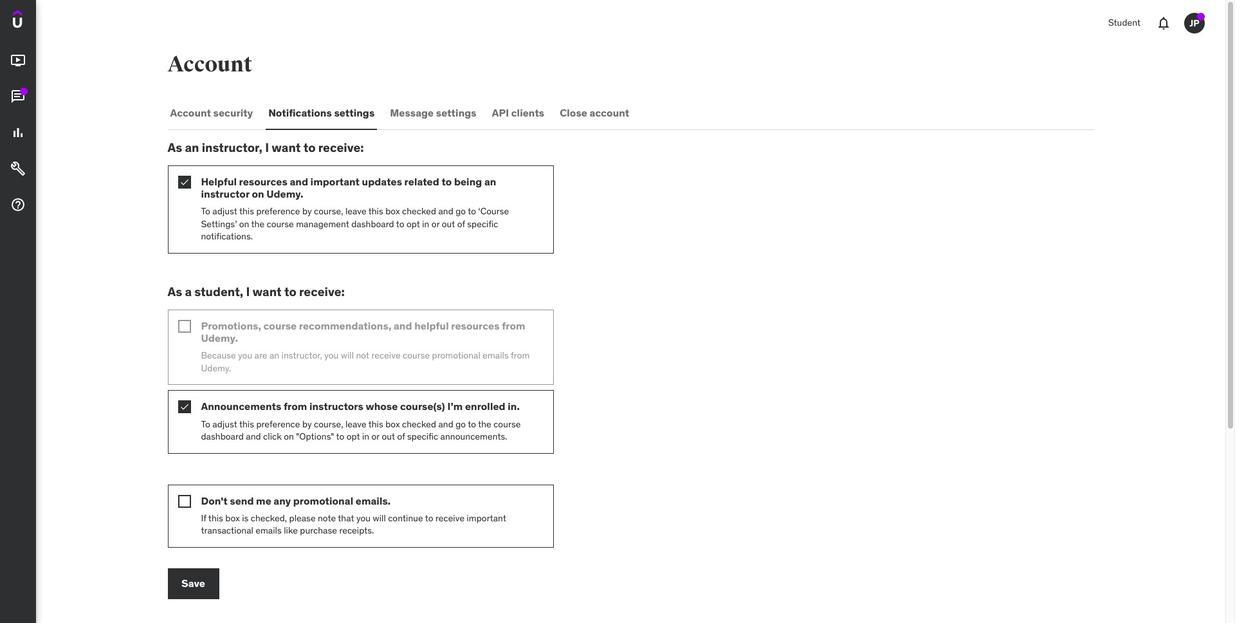 Task type: describe. For each thing, give the bounding box(es) containing it.
or inside helpful resources and important updates related to being an instructor on udemy. to adjust this preference by course, leave this box checked and go to 'course settings' on the course management dashboard to opt in or out of specific notifications.
[[432, 218, 440, 230]]

course inside helpful resources and important updates related to being an instructor on udemy. to adjust this preference by course, leave this box checked and go to 'course settings' on the course management dashboard to opt in or out of specific notifications.
[[267, 218, 294, 230]]

small image for don't
[[178, 495, 191, 508]]

specific inside helpful resources and important updates related to being an instructor on udemy. to adjust this preference by course, leave this box checked and go to 'course settings' on the course management dashboard to opt in or out of specific notifications.
[[467, 218, 499, 230]]

close
[[560, 106, 588, 119]]

account security
[[170, 106, 253, 119]]

0 horizontal spatial on
[[239, 218, 249, 230]]

don't
[[201, 494, 228, 507]]

i for instructor,
[[265, 140, 269, 155]]

2 vertical spatial udemy.
[[201, 362, 231, 374]]

notifications settings button
[[266, 98, 377, 129]]

settings for notifications settings
[[334, 106, 375, 119]]

security
[[213, 106, 253, 119]]

in.
[[508, 400, 520, 413]]

preference inside announcements from instructors whose course(s) i'm enrolled in. to adjust this preference by course, leave this box checked and go to the  course dashboard and click on "options" to opt in or out of specific announcements.
[[256, 418, 300, 430]]

because
[[201, 350, 236, 361]]

jp link
[[1180, 8, 1211, 39]]

by inside announcements from instructors whose course(s) i'm enrolled in. to adjust this preference by course, leave this box checked and go to the  course dashboard and click on "options" to opt in or out of specific announcements.
[[302, 418, 312, 430]]

small image for promotions,
[[178, 320, 191, 333]]

1 medium image from the top
[[10, 53, 26, 68]]

emails inside promotions, course recommendations, and helpful resources from udemy. because you are an instructor, you will not receive course promotional emails from udemy.
[[483, 350, 509, 361]]

helpful
[[415, 319, 449, 332]]

receive: for as a student, i want to receive:
[[299, 284, 345, 299]]

instructor
[[201, 187, 250, 200]]

management
[[296, 218, 349, 230]]

account security button
[[168, 98, 256, 129]]

purchase
[[300, 525, 337, 536]]

will inside don't send me any promotional emails. if this box is checked, please note that you will continue to receive important transactional emails like purchase receipts.
[[373, 512, 386, 524]]

this down updates
[[369, 205, 383, 217]]

api clients
[[492, 106, 545, 119]]

as for as an instructor, i want to receive:
[[168, 140, 182, 155]]

jp
[[1190, 17, 1200, 29]]

and down "i'm"
[[439, 418, 454, 430]]

i for student,
[[246, 284, 250, 299]]

1 vertical spatial udemy.
[[201, 331, 238, 344]]

resources inside helpful resources and important updates related to being an instructor on udemy. to adjust this preference by course, leave this box checked and go to 'course settings' on the course management dashboard to opt in or out of specific notifications.
[[239, 175, 288, 188]]

important inside helpful resources and important updates related to being an instructor on udemy. to adjust this preference by course, leave this box checked and go to 'course settings' on the course management dashboard to opt in or out of specific notifications.
[[311, 175, 360, 188]]

in inside helpful resources and important updates related to being an instructor on udemy. to adjust this preference by course, leave this box checked and go to 'course settings' on the course management dashboard to opt in or out of specific notifications.
[[422, 218, 430, 230]]

important inside don't send me any promotional emails. if this box is checked, please note that you will continue to receive important transactional emails like purchase receipts.
[[467, 512, 507, 524]]

the inside helpful resources and important updates related to being an instructor on udemy. to adjust this preference by course, leave this box checked and go to 'course settings' on the course management dashboard to opt in or out of specific notifications.
[[251, 218, 265, 230]]

save button
[[168, 568, 219, 599]]

by inside helpful resources and important updates related to being an instructor on udemy. to adjust this preference by course, leave this box checked and go to 'course settings' on the course management dashboard to opt in or out of specific notifications.
[[302, 205, 312, 217]]

course down helpful
[[403, 350, 430, 361]]

announcements
[[201, 400, 281, 413]]

to inside don't send me any promotional emails. if this box is checked, please note that you will continue to receive important transactional emails like purchase receipts.
[[425, 512, 434, 524]]

i'm
[[448, 400, 463, 413]]

not
[[356, 350, 369, 361]]

api clients button
[[490, 98, 547, 129]]

small image for announcements
[[178, 401, 191, 413]]

want for instructor,
[[272, 140, 301, 155]]

1 vertical spatial from
[[511, 350, 530, 361]]

this down the announcements
[[239, 418, 254, 430]]

are
[[255, 350, 267, 361]]

related
[[405, 175, 440, 188]]

udemy image
[[13, 10, 71, 32]]

opt inside announcements from instructors whose course(s) i'm enrolled in. to adjust this preference by course, leave this box checked and go to the  course dashboard and click on "options" to opt in or out of specific announcements.
[[347, 431, 360, 442]]

instructor, inside promotions, course recommendations, and helpful resources from udemy. because you are an instructor, you will not receive course promotional emails from udemy.
[[282, 350, 322, 361]]

an inside promotions, course recommendations, and helpful resources from udemy. because you are an instructor, you will not receive course promotional emails from udemy.
[[270, 350, 279, 361]]

dashboard inside announcements from instructors whose course(s) i'm enrolled in. to adjust this preference by course, leave this box checked and go to the  course dashboard and click on "options" to opt in or out of specific announcements.
[[201, 431, 244, 442]]

emails inside don't send me any promotional emails. if this box is checked, please note that you will continue to receive important transactional emails like purchase receipts.
[[256, 525, 282, 536]]

whose
[[366, 400, 398, 413]]

as an instructor, i want to receive:
[[168, 140, 364, 155]]

emails.
[[356, 494, 391, 507]]

close account button
[[558, 98, 632, 129]]

receipts.
[[339, 525, 374, 536]]

receive inside promotions, course recommendations, and helpful resources from udemy. because you are an instructor, you will not receive course promotional emails from udemy.
[[372, 350, 401, 361]]

will inside promotions, course recommendations, and helpful resources from udemy. because you are an instructor, you will not receive course promotional emails from udemy.
[[341, 350, 354, 361]]

2 medium image from the top
[[10, 125, 26, 140]]

to inside announcements from instructors whose course(s) i'm enrolled in. to adjust this preference by course, leave this box checked and go to the  course dashboard and click on "options" to opt in or out of specific announcements.
[[201, 418, 210, 430]]

of inside announcements from instructors whose course(s) i'm enrolled in. to adjust this preference by course, leave this box checked and go to the  course dashboard and click on "options" to opt in or out of specific announcements.
[[397, 431, 405, 442]]

don't send me any promotional emails. if this box is checked, please note that you will continue to receive important transactional emails like purchase receipts.
[[201, 494, 507, 536]]

continue
[[388, 512, 423, 524]]

course up are
[[264, 319, 297, 332]]

of inside helpful resources and important updates related to being an instructor on udemy. to adjust this preference by course, leave this box checked and go to 'course settings' on the course management dashboard to opt in or out of specific notifications.
[[457, 218, 465, 230]]



Task type: vqa. For each thing, say whether or not it's contained in the screenshot.
the Subscribe
no



Task type: locate. For each thing, give the bounding box(es) containing it.
1 horizontal spatial or
[[432, 218, 440, 230]]

box inside helpful resources and important updates related to being an instructor on udemy. to adjust this preference by course, leave this box checked and go to 'course settings' on the course management dashboard to opt in or out of specific notifications.
[[386, 205, 400, 217]]

the
[[251, 218, 265, 230], [478, 418, 492, 430]]

specific down 'course
[[467, 218, 499, 230]]

specific
[[467, 218, 499, 230], [407, 431, 438, 442]]

on up notifications.
[[239, 218, 249, 230]]

0 horizontal spatial promotional
[[293, 494, 353, 507]]

promotions, course recommendations, and helpful resources from udemy. because you are an instructor, you will not receive course promotional emails from udemy.
[[201, 319, 530, 374]]

small image left the announcements
[[178, 401, 191, 413]]

any
[[274, 494, 291, 507]]

resources down as an instructor, i want to receive:
[[239, 175, 288, 188]]

1 course, from the top
[[314, 205, 343, 217]]

1 vertical spatial important
[[467, 512, 507, 524]]

if
[[201, 512, 206, 524]]

course down in.
[[494, 418, 521, 430]]

1 vertical spatial out
[[382, 431, 395, 442]]

adjust inside announcements from instructors whose course(s) i'm enrolled in. to adjust this preference by course, leave this box checked and go to the  course dashboard and click on "options" to opt in or out of specific announcements.
[[213, 418, 237, 430]]

an right are
[[270, 350, 279, 361]]

or
[[432, 218, 440, 230], [372, 431, 380, 442]]

receive: up recommendations,
[[299, 284, 345, 299]]

1 vertical spatial want
[[253, 284, 282, 299]]

as for as a student, i want to receive:
[[168, 284, 182, 299]]

announcements.
[[441, 431, 508, 442]]

0 vertical spatial receive
[[372, 350, 401, 361]]

1 horizontal spatial the
[[478, 418, 492, 430]]

0 horizontal spatial of
[[397, 431, 405, 442]]

0 vertical spatial out
[[442, 218, 455, 230]]

notifications settings
[[269, 106, 375, 119]]

2 small image from the top
[[178, 401, 191, 413]]

1 vertical spatial opt
[[347, 431, 360, 442]]

small image left the don't
[[178, 495, 191, 508]]

you
[[238, 350, 252, 361], [324, 350, 339, 361], [357, 512, 371, 524]]

1 horizontal spatial important
[[467, 512, 507, 524]]

0 horizontal spatial you
[[238, 350, 252, 361]]

2 as from the top
[[168, 284, 182, 299]]

promotional inside don't send me any promotional emails. if this box is checked, please note that you will continue to receive important transactional emails like purchase receipts.
[[293, 494, 353, 507]]

udemy. up management on the top of the page
[[267, 187, 304, 200]]

1 go from the top
[[456, 205, 466, 217]]

1 horizontal spatial resources
[[451, 319, 500, 332]]

an inside helpful resources and important updates related to being an instructor on udemy. to adjust this preference by course, leave this box checked and go to 'course settings' on the course management dashboard to opt in or out of specific notifications.
[[485, 175, 497, 188]]

dashboard
[[352, 218, 394, 230], [201, 431, 244, 442]]

1 horizontal spatial i
[[265, 140, 269, 155]]

1 medium image from the top
[[10, 89, 26, 104]]

2 course, from the top
[[314, 418, 343, 430]]

course,
[[314, 205, 343, 217], [314, 418, 343, 430]]

small image down a
[[178, 320, 191, 333]]

medium image
[[10, 53, 26, 68], [10, 125, 26, 140]]

box down updates
[[386, 205, 400, 217]]

0 horizontal spatial specific
[[407, 431, 438, 442]]

instructors
[[310, 400, 364, 413]]

instructor, right are
[[282, 350, 322, 361]]

go up announcements.
[[456, 418, 466, 430]]

i right student,
[[246, 284, 250, 299]]

0 vertical spatial specific
[[467, 218, 499, 230]]

emails up enrolled at the left of page
[[483, 350, 509, 361]]

1 horizontal spatial settings
[[436, 106, 477, 119]]

course inside announcements from instructors whose course(s) i'm enrolled in. to adjust this preference by course, leave this box checked and go to the  course dashboard and click on "options" to opt in or out of specific announcements.
[[494, 418, 521, 430]]

receive inside don't send me any promotional emails. if this box is checked, please note that you will continue to receive important transactional emails like purchase receipts.
[[436, 512, 465, 524]]

checked down related
[[402, 205, 436, 217]]

2 vertical spatial from
[[284, 400, 307, 413]]

account inside button
[[170, 106, 211, 119]]

'course
[[479, 205, 509, 217]]

checked inside announcements from instructors whose course(s) i'm enrolled in. to adjust this preference by course, leave this box checked and go to the  course dashboard and click on "options" to opt in or out of specific announcements.
[[402, 418, 436, 430]]

1 horizontal spatial on
[[252, 187, 264, 200]]

is
[[242, 512, 249, 524]]

0 vertical spatial box
[[386, 205, 400, 217]]

you inside don't send me any promotional emails. if this box is checked, please note that you will continue to receive important transactional emails like purchase receipts.
[[357, 512, 371, 524]]

0 horizontal spatial receive
[[372, 350, 401, 361]]

0 vertical spatial instructor,
[[202, 140, 263, 155]]

want for student,
[[253, 284, 282, 299]]

0 vertical spatial account
[[168, 51, 253, 78]]

0 horizontal spatial settings
[[334, 106, 375, 119]]

account left security
[[170, 106, 211, 119]]

1 vertical spatial receive
[[436, 512, 465, 524]]

as left a
[[168, 284, 182, 299]]

leave down the instructors
[[346, 418, 367, 430]]

0 horizontal spatial i
[[246, 284, 250, 299]]

want right student,
[[253, 284, 282, 299]]

2 vertical spatial medium image
[[10, 197, 26, 213]]

from
[[502, 319, 526, 332], [511, 350, 530, 361], [284, 400, 307, 413]]

0 horizontal spatial emails
[[256, 525, 282, 536]]

note
[[318, 512, 336, 524]]

course, inside helpful resources and important updates related to being an instructor on udemy. to adjust this preference by course, leave this box checked and go to 'course settings' on the course management dashboard to opt in or out of specific notifications.
[[314, 205, 343, 217]]

student link
[[1101, 8, 1149, 39]]

this down the instructor
[[239, 205, 254, 217]]

adjust up settings'
[[213, 205, 237, 217]]

2 leave from the top
[[346, 418, 367, 430]]

instructor,
[[202, 140, 263, 155], [282, 350, 322, 361]]

0 vertical spatial to
[[201, 205, 210, 217]]

1 vertical spatial an
[[485, 175, 497, 188]]

box left is
[[225, 512, 240, 524]]

udemy. inside helpful resources and important updates related to being an instructor on udemy. to adjust this preference by course, leave this box checked and go to 'course settings' on the course management dashboard to opt in or out of specific notifications.
[[267, 187, 304, 200]]

api
[[492, 106, 509, 119]]

1 vertical spatial as
[[168, 284, 182, 299]]

on right the instructor
[[252, 187, 264, 200]]

3 small image from the top
[[178, 495, 191, 508]]

and down related
[[439, 205, 454, 217]]

course, up "options"
[[314, 418, 343, 430]]

receive:
[[318, 140, 364, 155], [299, 284, 345, 299]]

go down being
[[456, 205, 466, 217]]

0 vertical spatial by
[[302, 205, 312, 217]]

0 horizontal spatial or
[[372, 431, 380, 442]]

save
[[182, 577, 205, 590]]

1 vertical spatial receive:
[[299, 284, 345, 299]]

0 vertical spatial or
[[432, 218, 440, 230]]

1 vertical spatial on
[[239, 218, 249, 230]]

0 vertical spatial opt
[[407, 218, 420, 230]]

1 checked from the top
[[402, 205, 436, 217]]

1 settings from the left
[[334, 106, 375, 119]]

0 vertical spatial small image
[[178, 320, 191, 333]]

in down whose
[[362, 431, 370, 442]]

2 go from the top
[[456, 418, 466, 430]]

udemy. down because
[[201, 362, 231, 374]]

in
[[422, 218, 430, 230], [362, 431, 370, 442]]

1 vertical spatial promotional
[[293, 494, 353, 507]]

this down whose
[[369, 418, 383, 430]]

course(s)
[[400, 400, 445, 413]]

box inside announcements from instructors whose course(s) i'm enrolled in. to adjust this preference by course, leave this box checked and go to the  course dashboard and click on "options" to opt in or out of specific announcements.
[[386, 418, 400, 430]]

on
[[252, 187, 264, 200], [239, 218, 249, 230], [284, 431, 294, 442]]

2 medium image from the top
[[10, 161, 26, 176]]

student
[[1109, 17, 1141, 28]]

1 horizontal spatial promotional
[[432, 350, 481, 361]]

or down related
[[432, 218, 440, 230]]

0 vertical spatial adjust
[[213, 205, 237, 217]]

of
[[457, 218, 465, 230], [397, 431, 405, 442]]

0 horizontal spatial an
[[185, 140, 199, 155]]

or inside announcements from instructors whose course(s) i'm enrolled in. to adjust this preference by course, leave this box checked and go to the  course dashboard and click on "options" to opt in or out of specific announcements.
[[372, 431, 380, 442]]

1 vertical spatial medium image
[[10, 161, 26, 176]]

account for account security
[[170, 106, 211, 119]]

this inside don't send me any promotional emails. if this box is checked, please note that you will continue to receive important transactional emails like purchase receipts.
[[208, 512, 223, 524]]

to
[[304, 140, 316, 155], [442, 175, 452, 188], [468, 205, 476, 217], [396, 218, 405, 230], [284, 284, 297, 299], [468, 418, 476, 430], [336, 431, 345, 442], [425, 512, 434, 524]]

promotional inside promotions, course recommendations, and helpful resources from udemy. because you are an instructor, you will not receive course promotional emails from udemy.
[[432, 350, 481, 361]]

an up small icon
[[185, 140, 199, 155]]

receive right continue
[[436, 512, 465, 524]]

1 small image from the top
[[178, 320, 191, 333]]

go inside helpful resources and important updates related to being an instructor on udemy. to adjust this preference by course, leave this box checked and go to 'course settings' on the course management dashboard to opt in or out of specific notifications.
[[456, 205, 466, 217]]

1 vertical spatial box
[[386, 418, 400, 430]]

receive
[[372, 350, 401, 361], [436, 512, 465, 524]]

settings for message settings
[[436, 106, 477, 119]]

to down the announcements
[[201, 418, 210, 430]]

message settings button
[[388, 98, 479, 129]]

and inside promotions, course recommendations, and helpful resources from udemy. because you are an instructor, you will not receive course promotional emails from udemy.
[[394, 319, 412, 332]]

or down whose
[[372, 431, 380, 442]]

0 vertical spatial receive:
[[318, 140, 364, 155]]

settings
[[334, 106, 375, 119], [436, 106, 477, 119]]

dashboard inside helpful resources and important updates related to being an instructor on udemy. to adjust this preference by course, leave this box checked and go to 'course settings' on the course management dashboard to opt in or out of specific notifications.
[[352, 218, 394, 230]]

to inside helpful resources and important updates related to being an instructor on udemy. to adjust this preference by course, leave this box checked and go to 'course settings' on the course management dashboard to opt in or out of specific notifications.
[[201, 205, 210, 217]]

1 horizontal spatial of
[[457, 218, 465, 230]]

updates
[[362, 175, 402, 188]]

important
[[311, 175, 360, 188], [467, 512, 507, 524]]

1 vertical spatial of
[[397, 431, 405, 442]]

0 vertical spatial emails
[[483, 350, 509, 361]]

will
[[341, 350, 354, 361], [373, 512, 386, 524]]

and down as an instructor, i want to receive:
[[290, 175, 308, 188]]

course left management on the top of the page
[[267, 218, 294, 230]]

dashboard down updates
[[352, 218, 394, 230]]

the up announcements.
[[478, 418, 492, 430]]

1 horizontal spatial an
[[270, 350, 279, 361]]

settings right notifications
[[334, 106, 375, 119]]

account up account security
[[168, 51, 253, 78]]

in inside announcements from instructors whose course(s) i'm enrolled in. to adjust this preference by course, leave this box checked and go to the  course dashboard and click on "options" to opt in or out of specific announcements.
[[362, 431, 370, 442]]

you left not
[[324, 350, 339, 361]]

will down emails.
[[373, 512, 386, 524]]

notifications.
[[201, 231, 253, 242]]

dashboard down the announcements
[[201, 431, 244, 442]]

course, inside announcements from instructors whose course(s) i'm enrolled in. to adjust this preference by course, leave this box checked and go to the  course dashboard and click on "options" to opt in or out of specific announcements.
[[314, 418, 343, 430]]

box inside don't send me any promotional emails. if this box is checked, please note that you will continue to receive important transactional emails like purchase receipts.
[[225, 512, 240, 524]]

checked down course(s)
[[402, 418, 436, 430]]

opt down related
[[407, 218, 420, 230]]

to up settings'
[[201, 205, 210, 217]]

go inside announcements from instructors whose course(s) i'm enrolled in. to adjust this preference by course, leave this box checked and go to the  course dashboard and click on "options" to opt in or out of specific announcements.
[[456, 418, 466, 430]]

adjust inside helpful resources and important updates related to being an instructor on udemy. to adjust this preference by course, leave this box checked and go to 'course settings' on the course management dashboard to opt in or out of specific notifications.
[[213, 205, 237, 217]]

message settings
[[390, 106, 477, 119]]

student,
[[195, 284, 243, 299]]

adjust down the announcements
[[213, 418, 237, 430]]

out inside helpful resources and important updates related to being an instructor on udemy. to adjust this preference by course, leave this box checked and go to 'course settings' on the course management dashboard to opt in or out of specific notifications.
[[442, 218, 455, 230]]

settings'
[[201, 218, 237, 230]]

like
[[284, 525, 298, 536]]

preference inside helpful resources and important updates related to being an instructor on udemy. to adjust this preference by course, leave this box checked and go to 'course settings' on the course management dashboard to opt in or out of specific notifications.
[[256, 205, 300, 217]]

you left are
[[238, 350, 252, 361]]

promotional down helpful
[[432, 350, 481, 361]]

by
[[302, 205, 312, 217], [302, 418, 312, 430]]

1 vertical spatial i
[[246, 284, 250, 299]]

clients
[[512, 106, 545, 119]]

checked inside helpful resources and important updates related to being an instructor on udemy. to adjust this preference by course, leave this box checked and go to 'course settings' on the course management dashboard to opt in or out of specific notifications.
[[402, 205, 436, 217]]

1 leave from the top
[[346, 205, 367, 217]]

course, up management on the top of the page
[[314, 205, 343, 217]]

settings inside button
[[334, 106, 375, 119]]

to
[[201, 205, 210, 217], [201, 418, 210, 430]]

leave inside announcements from instructors whose course(s) i'm enrolled in. to adjust this preference by course, leave this box checked and go to the  course dashboard and click on "options" to opt in or out of specific announcements.
[[346, 418, 367, 430]]

an right being
[[485, 175, 497, 188]]

announcements from instructors whose course(s) i'm enrolled in. to adjust this preference by course, leave this box checked and go to the  course dashboard and click on "options" to opt in or out of specific announcements.
[[201, 400, 521, 442]]

notifications image
[[1157, 15, 1172, 31]]

1 horizontal spatial specific
[[467, 218, 499, 230]]

box down whose
[[386, 418, 400, 430]]

of down whose
[[397, 431, 405, 442]]

and left click
[[246, 431, 261, 442]]

1 vertical spatial in
[[362, 431, 370, 442]]

0 horizontal spatial important
[[311, 175, 360, 188]]

1 vertical spatial preference
[[256, 418, 300, 430]]

0 vertical spatial an
[[185, 140, 199, 155]]

opt
[[407, 218, 420, 230], [347, 431, 360, 442]]

emails down checked,
[[256, 525, 282, 536]]

promotions,
[[201, 319, 261, 332]]

out down whose
[[382, 431, 395, 442]]

by up management on the top of the page
[[302, 205, 312, 217]]

settings inside "button"
[[436, 106, 477, 119]]

me
[[256, 494, 271, 507]]

enrolled
[[465, 400, 506, 413]]

1 vertical spatial to
[[201, 418, 210, 430]]

0 vertical spatial on
[[252, 187, 264, 200]]

of down being
[[457, 218, 465, 230]]

on inside announcements from instructors whose course(s) i'm enrolled in. to adjust this preference by course, leave this box checked and go to the  course dashboard and click on "options" to opt in or out of specific announcements.
[[284, 431, 294, 442]]

0 horizontal spatial the
[[251, 218, 265, 230]]

1 horizontal spatial instructor,
[[282, 350, 322, 361]]

specific inside announcements from instructors whose course(s) i'm enrolled in. to adjust this preference by course, leave this box checked and go to the  course dashboard and click on "options" to opt in or out of specific announcements.
[[407, 431, 438, 442]]

promotional up note
[[293, 494, 353, 507]]

0 horizontal spatial resources
[[239, 175, 288, 188]]

1 by from the top
[[302, 205, 312, 217]]

udemy.
[[267, 187, 304, 200], [201, 331, 238, 344], [201, 362, 231, 374]]

0 vertical spatial as
[[168, 140, 182, 155]]

small image
[[178, 320, 191, 333], [178, 401, 191, 413], [178, 495, 191, 508]]

that
[[338, 512, 354, 524]]

2 checked from the top
[[402, 418, 436, 430]]

0 vertical spatial important
[[311, 175, 360, 188]]

0 vertical spatial will
[[341, 350, 354, 361]]

0 vertical spatial medium image
[[10, 89, 26, 104]]

1 horizontal spatial in
[[422, 218, 430, 230]]

recommendations,
[[299, 319, 392, 332]]

account for account
[[168, 51, 253, 78]]

this right if at left
[[208, 512, 223, 524]]

0 vertical spatial i
[[265, 140, 269, 155]]

account
[[168, 51, 253, 78], [170, 106, 211, 119]]

emails
[[483, 350, 509, 361], [256, 525, 282, 536]]

1 vertical spatial by
[[302, 418, 312, 430]]

small image
[[178, 176, 191, 188]]

resources inside promotions, course recommendations, and helpful resources from udemy. because you are an instructor, you will not receive course promotional emails from udemy.
[[451, 319, 500, 332]]

being
[[454, 175, 482, 188]]

course
[[267, 218, 294, 230], [264, 319, 297, 332], [403, 350, 430, 361], [494, 418, 521, 430]]

receive: for as an instructor, i want to receive:
[[318, 140, 364, 155]]

receive right not
[[372, 350, 401, 361]]

as up small icon
[[168, 140, 182, 155]]

on right click
[[284, 431, 294, 442]]

this
[[239, 205, 254, 217], [369, 205, 383, 217], [239, 418, 254, 430], [369, 418, 383, 430], [208, 512, 223, 524]]

from inside announcements from instructors whose course(s) i'm enrolled in. to adjust this preference by course, leave this box checked and go to the  course dashboard and click on "options" to opt in or out of specific announcements.
[[284, 400, 307, 413]]

click
[[263, 431, 282, 442]]

i down notifications
[[265, 140, 269, 155]]

1 to from the top
[[201, 205, 210, 217]]

you have alerts image
[[1198, 13, 1206, 21]]

notifications
[[269, 106, 332, 119]]

checked,
[[251, 512, 287, 524]]

please
[[289, 512, 316, 524]]

0 vertical spatial from
[[502, 319, 526, 332]]

1 adjust from the top
[[213, 205, 237, 217]]

the inside announcements from instructors whose course(s) i'm enrolled in. to adjust this preference by course, leave this box checked and go to the  course dashboard and click on "options" to opt in or out of specific announcements.
[[478, 418, 492, 430]]

2 adjust from the top
[[213, 418, 237, 430]]

box
[[386, 205, 400, 217], [386, 418, 400, 430], [225, 512, 240, 524]]

helpful resources and important updates related to being an instructor on udemy. to adjust this preference by course, leave this box checked and go to 'course settings' on the course management dashboard to opt in or out of specific notifications.
[[201, 175, 509, 242]]

a
[[185, 284, 192, 299]]

1 horizontal spatial dashboard
[[352, 218, 394, 230]]

1 vertical spatial checked
[[402, 418, 436, 430]]

1 horizontal spatial emails
[[483, 350, 509, 361]]

1 vertical spatial course,
[[314, 418, 343, 430]]

1 preference from the top
[[256, 205, 300, 217]]

1 horizontal spatial you
[[324, 350, 339, 361]]

leave inside helpful resources and important updates related to being an instructor on udemy. to adjust this preference by course, leave this box checked and go to 'course settings' on the course management dashboard to opt in or out of specific notifications.
[[346, 205, 367, 217]]

resources right helpful
[[451, 319, 500, 332]]

2 vertical spatial on
[[284, 431, 294, 442]]

0 vertical spatial of
[[457, 218, 465, 230]]

checked
[[402, 205, 436, 217], [402, 418, 436, 430]]

2 horizontal spatial on
[[284, 431, 294, 442]]

0 horizontal spatial dashboard
[[201, 431, 244, 442]]

0 horizontal spatial instructor,
[[202, 140, 263, 155]]

2 settings from the left
[[436, 106, 477, 119]]

0 vertical spatial checked
[[402, 205, 436, 217]]

by up "options"
[[302, 418, 312, 430]]

leave
[[346, 205, 367, 217], [346, 418, 367, 430]]

will left not
[[341, 350, 354, 361]]

in down related
[[422, 218, 430, 230]]

1 vertical spatial dashboard
[[201, 431, 244, 442]]

0 vertical spatial promotional
[[432, 350, 481, 361]]

want
[[272, 140, 301, 155], [253, 284, 282, 299]]

specific down course(s)
[[407, 431, 438, 442]]

0 horizontal spatial will
[[341, 350, 354, 361]]

you up receipts.
[[357, 512, 371, 524]]

helpful
[[201, 175, 237, 188]]

settings left api at top left
[[436, 106, 477, 119]]

2 preference from the top
[[256, 418, 300, 430]]

message
[[390, 106, 434, 119]]

resources
[[239, 175, 288, 188], [451, 319, 500, 332]]

go
[[456, 205, 466, 217], [456, 418, 466, 430]]

instructor, down security
[[202, 140, 263, 155]]

account
[[590, 106, 630, 119]]

1 horizontal spatial will
[[373, 512, 386, 524]]

send
[[230, 494, 254, 507]]

0 vertical spatial want
[[272, 140, 301, 155]]

as a student, i want to receive:
[[168, 284, 345, 299]]

close account
[[560, 106, 630, 119]]

0 horizontal spatial opt
[[347, 431, 360, 442]]

opt down the instructors
[[347, 431, 360, 442]]

receive: down "notifications settings" button
[[318, 140, 364, 155]]

0 vertical spatial medium image
[[10, 53, 26, 68]]

1 vertical spatial will
[[373, 512, 386, 524]]

medium image
[[10, 89, 26, 104], [10, 161, 26, 176], [10, 197, 26, 213]]

transactional
[[201, 525, 254, 536]]

1 vertical spatial adjust
[[213, 418, 237, 430]]

2 to from the top
[[201, 418, 210, 430]]

0 horizontal spatial in
[[362, 431, 370, 442]]

2 vertical spatial an
[[270, 350, 279, 361]]

1 vertical spatial leave
[[346, 418, 367, 430]]

opt inside helpful resources and important updates related to being an instructor on udemy. to adjust this preference by course, leave this box checked and go to 'course settings' on the course management dashboard to opt in or out of specific notifications.
[[407, 218, 420, 230]]

an
[[185, 140, 199, 155], [485, 175, 497, 188], [270, 350, 279, 361]]

0 vertical spatial preference
[[256, 205, 300, 217]]

2 by from the top
[[302, 418, 312, 430]]

out inside announcements from instructors whose course(s) i'm enrolled in. to adjust this preference by course, leave this box checked and go to the  course dashboard and click on "options" to opt in or out of specific announcements.
[[382, 431, 395, 442]]

"options"
[[296, 431, 334, 442]]

0 vertical spatial in
[[422, 218, 430, 230]]

want down notifications
[[272, 140, 301, 155]]

3 medium image from the top
[[10, 197, 26, 213]]

2 vertical spatial small image
[[178, 495, 191, 508]]

out down being
[[442, 218, 455, 230]]

the up notifications.
[[251, 218, 265, 230]]

preference up management on the top of the page
[[256, 205, 300, 217]]

and
[[290, 175, 308, 188], [439, 205, 454, 217], [394, 319, 412, 332], [439, 418, 454, 430], [246, 431, 261, 442]]

1 vertical spatial account
[[170, 106, 211, 119]]

1 as from the top
[[168, 140, 182, 155]]

leave up management on the top of the page
[[346, 205, 367, 217]]

preference up click
[[256, 418, 300, 430]]

udemy. up because
[[201, 331, 238, 344]]

0 horizontal spatial out
[[382, 431, 395, 442]]

promotional
[[432, 350, 481, 361], [293, 494, 353, 507]]

2 horizontal spatial you
[[357, 512, 371, 524]]

1 vertical spatial emails
[[256, 525, 282, 536]]

and left helpful
[[394, 319, 412, 332]]



